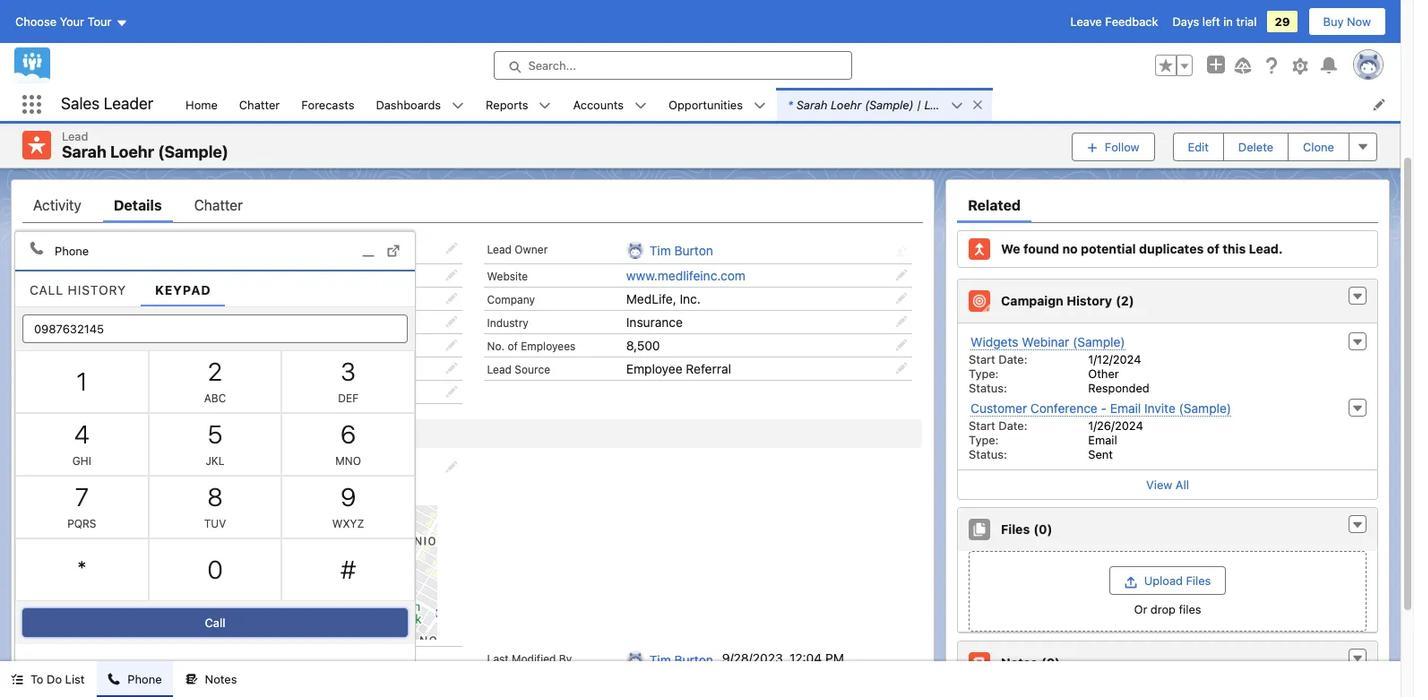 Task type: vqa. For each thing, say whether or not it's contained in the screenshot.


Task type: locate. For each thing, give the bounding box(es) containing it.
1 up 4
[[76, 366, 87, 396]]

(sample) up administrator
[[249, 268, 301, 283]]

1 horizontal spatial 12:04
[[790, 651, 822, 666]]

list
[[65, 672, 85, 687]]

* inside button
[[77, 554, 87, 584]]

0 horizontal spatial pm
[[375, 651, 394, 666]]

lead up name
[[37, 243, 61, 256]]

0 vertical spatial the
[[837, 93, 855, 108]]

lead up information
[[858, 93, 882, 108]]

(sample) up the 1/12/2024
[[1073, 334, 1125, 350]]

6
[[341, 419, 356, 449]]

view all
[[1146, 478, 1189, 492]]

qualify promising leads. identify a contact for the lead save their contact information to the lead record make a plan for your outreach (for example, how many times will you reach out? what's your pitch?)
[[697, 76, 1275, 144]]

Enter phone number... text field
[[22, 314, 408, 343]]

1 horizontal spatial new
[[238, 475, 264, 490]]

0 horizontal spatial notes
[[205, 672, 237, 687]]

email down call
[[37, 317, 64, 330]]

fields
[[48, 43, 85, 59]]

sarah inside list item
[[797, 97, 828, 112]]

days left in trial
[[1173, 14, 1257, 29]]

1 (800) 667-6389 down info@salesforce.com link
[[138, 132, 243, 147]]

edit title image
[[445, 292, 458, 305]]

address up the 7
[[37, 462, 78, 475]]

forecasts link
[[291, 88, 365, 121]]

info@salesforce.com down system administrator
[[176, 315, 297, 330]]

1 horizontal spatial ,
[[715, 651, 719, 666]]

a down promising
[[763, 93, 770, 108]]

notes for notes (0)
[[1001, 656, 1038, 671]]

clone button
[[1288, 132, 1350, 161]]

contact down leads.
[[773, 93, 815, 108]]

4 ghi
[[72, 419, 91, 467]]

1 vertical spatial sarah
[[62, 143, 107, 161]]

1 horizontal spatial *
[[788, 97, 793, 112]]

of
[[1207, 241, 1220, 257], [508, 340, 518, 353]]

(sample) down info@salesforce.com link
[[158, 143, 229, 161]]

list
[[175, 88, 1401, 121]]

to
[[889, 111, 900, 126]]

for
[[758, 43, 776, 59], [819, 93, 834, 108], [788, 129, 803, 144]]

lead down no.
[[487, 363, 512, 377]]

1 vertical spatial date:
[[999, 419, 1028, 433]]

text default image inside list item
[[972, 98, 984, 111]]

text default image
[[539, 99, 552, 112], [754, 99, 766, 112], [951, 99, 963, 112], [30, 241, 44, 255], [1352, 291, 1364, 303], [1352, 653, 1364, 665], [11, 673, 23, 686], [185, 673, 198, 686]]

date: down "widgets"
[[999, 352, 1028, 367]]

invite
[[1145, 401, 1176, 416]]

(800) up abc
[[185, 361, 218, 377]]

promising
[[741, 76, 798, 90]]

2 vertical spatial 1 (800) 667-6389
[[176, 361, 281, 377]]

phone up name
[[55, 244, 89, 258]]

sarah up the system
[[176, 268, 209, 283]]

lead for status
[[37, 243, 61, 256]]

burton for lead owner
[[674, 243, 713, 258]]

0 vertical spatial 1 (800) 667-6389
[[138, 132, 243, 147]]

pm for last modified by
[[825, 651, 844, 666]]

1 start from the top
[[969, 352, 996, 367]]

a
[[763, 93, 770, 108], [751, 129, 758, 144]]

0 horizontal spatial your
[[807, 129, 831, 144]]

edit right out?
[[1188, 140, 1209, 154]]

(sample) left |
[[865, 97, 914, 112]]

the up information
[[837, 93, 855, 108]]

call history link
[[15, 271, 141, 306]]

lead owner
[[487, 243, 548, 256]]

text default image
[[972, 98, 984, 111], [452, 99, 464, 112], [635, 99, 647, 112], [1352, 519, 1364, 532], [108, 673, 120, 686]]

0 horizontal spatial a
[[751, 129, 758, 144]]

2 , 9/28/2023, 12:04 pm from the left
[[715, 651, 844, 666]]

a left plan
[[751, 129, 758, 144]]

united
[[176, 490, 214, 506]]

0 horizontal spatial the
[[837, 93, 855, 108]]

lead down sales at the top left of page
[[62, 129, 88, 143]]

7 pqrs
[[67, 482, 96, 530]]

no.
[[487, 340, 505, 353]]

1 horizontal spatial notes
[[1001, 656, 1038, 671]]

new left 8
[[176, 475, 202, 490]]

1 left 2
[[176, 361, 182, 377]]

website
[[487, 270, 528, 283]]

1 vertical spatial a
[[751, 129, 758, 144]]

0 vertical spatial type:
[[969, 367, 999, 381]]

by
[[80, 653, 93, 666], [559, 653, 572, 666]]

duplicates
[[1139, 241, 1204, 257]]

edit lead source image
[[895, 362, 908, 375]]

last modified by
[[487, 653, 572, 666]]

6389 down administrator
[[250, 338, 281, 353]]

loehr up outreach
[[831, 97, 862, 112]]

1 vertical spatial 6389
[[250, 338, 281, 353]]

company
[[487, 293, 535, 307]]

1 horizontal spatial , 9/28/2023, 12:04 pm
[[715, 651, 844, 666]]

dashboards list item
[[365, 88, 475, 121]]

sarah inside lead sarah loehr (sample)
[[62, 143, 107, 161]]

667- for 8,500
[[221, 338, 250, 353]]

notes
[[1001, 656, 1038, 671], [205, 672, 237, 687]]

loehr for sarah loehr (sample)
[[110, 143, 154, 161]]

1 vertical spatial 667-
[[221, 338, 250, 353]]

edit name image
[[445, 269, 458, 282]]

lead right |
[[924, 97, 951, 112]]

6389 right 2
[[250, 361, 281, 377]]

all
[[1176, 478, 1189, 492]]

notes inside button
[[205, 672, 237, 687]]

sarah down leads.
[[797, 97, 828, 112]]

1 down the system
[[176, 338, 182, 353]]

employee
[[626, 361, 683, 377]]

0 vertical spatial edit
[[665, 45, 686, 59]]

chatter right home "link"
[[239, 97, 280, 112]]

1 horizontal spatial lead
[[924, 111, 948, 126]]

0 vertical spatial chatter
[[239, 97, 280, 112]]

the
[[837, 93, 855, 108], [903, 111, 921, 126]]

1 horizontal spatial a
[[763, 93, 770, 108]]

6389 down home "link"
[[212, 132, 243, 147]]

0 vertical spatial start date:
[[969, 352, 1028, 367]]

1 9/28/2023, from the left
[[272, 651, 336, 666]]

667- down info@salesforce.com link
[[183, 132, 212, 147]]

* inside list item
[[788, 97, 793, 112]]

0 vertical spatial of
[[1207, 241, 1220, 257]]

0 vertical spatial sarah
[[797, 97, 828, 112]]

12:04 for created by
[[339, 651, 372, 666]]

start down "widgets"
[[969, 352, 996, 367]]

1 12:04 from the left
[[339, 651, 372, 666]]

(800) up 2
[[185, 338, 218, 353]]

loehr down leader
[[110, 143, 154, 161]]

call history
[[30, 282, 126, 297]]

campaign
[[1001, 293, 1064, 309]]

mno
[[335, 454, 361, 467]]

title for email
[[26, 78, 48, 92]]

title down name
[[37, 293, 59, 307]]

status right 'current'
[[1313, 16, 1348, 30]]

1 (800) 667-6389 link down info@salesforce.com link
[[125, 132, 243, 147]]

start down customer
[[969, 419, 996, 433]]

667- up abc
[[221, 361, 250, 377]]

the right to
[[903, 111, 921, 126]]

0 vertical spatial notes
[[1001, 656, 1038, 671]]

1 date: from the top
[[999, 352, 1028, 367]]

0 vertical spatial (0)
[[1034, 522, 1053, 537]]

no
[[1063, 241, 1078, 257]]

1 horizontal spatial of
[[1207, 241, 1220, 257]]

email up 1/26/2024
[[1110, 401, 1141, 416]]

, 9/28/2023, 12:04 pm for created by
[[265, 651, 394, 666]]

* for *
[[77, 554, 87, 584]]

1 vertical spatial for
[[819, 93, 834, 108]]

1 vertical spatial notes
[[205, 672, 237, 687]]

1 horizontal spatial status
[[1313, 16, 1348, 30]]

your left pitch?)
[[1209, 129, 1233, 144]]

1 (800) 667-6389 link up abc
[[176, 361, 281, 377]]

2 start date: from the top
[[969, 419, 1028, 433]]

2 by from the left
[[559, 653, 572, 666]]

2 type: from the top
[[969, 433, 999, 447]]

1 (800) 667-6389 link up 2
[[176, 338, 281, 353]]

tab list containing activity
[[22, 187, 923, 223]]

status: down customer
[[969, 447, 1007, 462]]

, 9/28/2023, 12:04 pm for last modified by
[[715, 651, 844, 666]]

1 vertical spatial start date:
[[969, 419, 1028, 433]]

opportunities
[[669, 97, 743, 112]]

(800) down info@salesforce.com link
[[147, 132, 180, 147]]

0 vertical spatial start
[[969, 352, 996, 367]]

title down key
[[26, 78, 48, 92]]

2 vertical spatial sarah
[[176, 268, 209, 283]]

lead status
[[37, 243, 97, 256]]

for right plan
[[788, 129, 803, 144]]

0 horizontal spatial *
[[77, 554, 87, 584]]

0 vertical spatial a
[[763, 93, 770, 108]]

loehr up system administrator
[[213, 268, 246, 283]]

for down leads.
[[819, 93, 834, 108]]

edit phone image
[[445, 339, 458, 351]]

text default image inside accounts list item
[[635, 99, 647, 112]]

667- up 2
[[221, 338, 250, 353]]

email up lead image
[[26, 105, 53, 118]]

0 vertical spatial loehr
[[831, 97, 862, 112]]

phone inside 'dialog'
[[55, 244, 89, 258]]

lead up example,
[[924, 111, 948, 126]]

of inside related tab panel
[[1207, 241, 1220, 257]]

type: down customer
[[969, 433, 999, 447]]

0 horizontal spatial lead
[[858, 93, 882, 108]]

1 pm from the left
[[375, 651, 394, 666]]

def
[[338, 391, 359, 405]]

0 vertical spatial title
[[26, 78, 48, 92]]

1 vertical spatial address
[[37, 462, 78, 475]]

1 new from the left
[[176, 475, 202, 490]]

phone inside button
[[128, 672, 162, 687]]

,
[[265, 651, 268, 666], [715, 651, 719, 666]]

by right 'modified'
[[559, 653, 572, 666]]

0 vertical spatial status
[[1313, 16, 1348, 30]]

your down information
[[807, 129, 831, 144]]

your
[[807, 129, 831, 144], [1209, 129, 1233, 144]]

text default image inside phone button
[[108, 673, 120, 686]]

info@salesforce.com up lead sarah loehr (sample) at the top left
[[125, 105, 246, 120]]

0 vertical spatial date:
[[999, 352, 1028, 367]]

0 horizontal spatial new
[[176, 475, 202, 490]]

1 type: from the top
[[969, 367, 999, 381]]

type: down "widgets"
[[969, 367, 999, 381]]

edit lead status image
[[445, 242, 458, 255]]

notes button
[[174, 661, 248, 697]]

tim for lead owner
[[650, 243, 671, 258]]

2 , from the left
[[715, 651, 719, 666]]

tab panel containing 2
[[15, 307, 415, 660]]

7
[[75, 482, 89, 511]]

tab panel inside phone 'dialog'
[[15, 307, 415, 660]]

tab panel
[[15, 307, 415, 660]]

1 vertical spatial edit
[[1188, 140, 1209, 154]]

, for last modified by
[[715, 651, 719, 666]]

loehr for sarah loehr (sample) | lead
[[831, 97, 862, 112]]

(800)
[[147, 132, 180, 147], [185, 338, 218, 353], [185, 361, 218, 377]]

tim burton link
[[650, 243, 713, 259], [199, 653, 263, 669], [650, 653, 713, 669]]

0 vertical spatial *
[[788, 97, 793, 112]]

list item
[[777, 88, 992, 121]]

*
[[788, 97, 793, 112], [77, 554, 87, 584]]

1 vertical spatial (0)
[[1041, 656, 1060, 671]]

chatter link up phone link
[[194, 187, 243, 223]]

1 start date: from the top
[[969, 352, 1028, 367]]

1 horizontal spatial pm
[[825, 651, 844, 666]]

loehr inside lead sarah loehr (sample)
[[110, 143, 154, 161]]

edit rating image
[[445, 386, 458, 398]]

0 horizontal spatial 9/28/2023,
[[272, 651, 336, 666]]

edit no. of employees image
[[895, 339, 908, 351]]

start date: down "widgets"
[[969, 352, 1028, 367]]

3 def
[[338, 356, 359, 405]]

notes inside related tab panel
[[1001, 656, 1038, 671]]

edit mobile image
[[445, 362, 458, 375]]

new left york
[[238, 475, 264, 490]]

1 vertical spatial contact
[[777, 111, 819, 126]]

view all link
[[958, 470, 1378, 499]]

lead for source
[[487, 363, 512, 377]]

files
[[1001, 522, 1030, 537], [1186, 574, 1211, 588]]

(800) for employee referral
[[185, 361, 218, 377]]

0 horizontal spatial by
[[80, 653, 93, 666]]

tim burton link for lead owner
[[650, 243, 713, 259]]

12:04 for last modified by
[[790, 651, 822, 666]]

to do list
[[30, 672, 85, 687]]

status inside button
[[1313, 16, 1348, 30]]

1 horizontal spatial by
[[559, 653, 572, 666]]

2 horizontal spatial for
[[819, 93, 834, 108]]

tab list
[[22, 187, 923, 223]]

status: for widgets webinar (sample)
[[969, 381, 1007, 395]]

what's
[[1167, 129, 1206, 144]]

0 horizontal spatial files
[[1001, 522, 1030, 537]]

york,
[[205, 475, 234, 490]]

1 vertical spatial type:
[[969, 433, 999, 447]]

2 vertical spatial (800)
[[185, 361, 218, 377]]

1 vertical spatial start
[[969, 419, 996, 433]]

* down promising
[[788, 97, 793, 112]]

created by
[[37, 653, 93, 666]]

sarah right lead image
[[62, 143, 107, 161]]

edit website image
[[895, 269, 908, 282]]

title for company
[[37, 293, 59, 307]]

edit left guidance on the top
[[665, 45, 686, 59]]

1 (800) 667-6389 link for 8,500
[[176, 338, 281, 353]]

1 horizontal spatial edit
[[1188, 140, 1209, 154]]

2 horizontal spatial loehr
[[831, 97, 862, 112]]

date: down customer
[[999, 419, 1028, 433]]

1 vertical spatial (800)
[[185, 338, 218, 353]]

2 date: from the top
[[999, 419, 1028, 433]]

1 vertical spatial the
[[903, 111, 921, 126]]

2 pm from the left
[[825, 651, 844, 666]]

upload
[[1144, 574, 1183, 588]]

9/28/2023, for created by
[[272, 651, 336, 666]]

edit
[[665, 45, 686, 59], [1188, 140, 1209, 154]]

success
[[779, 43, 831, 59]]

status:
[[969, 381, 1007, 395], [969, 447, 1007, 462]]

type: for widgets webinar (sample)
[[969, 367, 999, 381]]

accounts link
[[562, 88, 635, 121]]

0 vertical spatial address
[[53, 426, 100, 441]]

(sample) inside list item
[[865, 97, 914, 112]]

1 (800) 667-6389 up abc
[[176, 361, 281, 377]]

details
[[114, 197, 162, 213]]

info@salesforce.com
[[125, 105, 246, 120], [176, 315, 297, 330]]

status: up customer
[[969, 381, 1007, 395]]

by up list
[[80, 653, 93, 666]]

1 status: from the top
[[969, 381, 1007, 395]]

key
[[22, 43, 45, 59]]

address up ghi
[[53, 426, 100, 441]]

files
[[1179, 602, 1202, 617]]

2 start from the top
[[969, 419, 996, 433]]

0 vertical spatial status:
[[969, 381, 1007, 395]]

2 horizontal spatial sarah
[[797, 97, 828, 112]]

2 vertical spatial for
[[788, 129, 803, 144]]

leads.
[[802, 76, 836, 90]]

phone left notes button
[[128, 672, 162, 687]]

accounts list item
[[562, 88, 658, 121]]

29
[[1275, 14, 1290, 29]]

last
[[487, 653, 509, 666]]

chatter up phone link
[[194, 197, 243, 213]]

burton for created by
[[224, 653, 263, 668]]

call button
[[22, 608, 408, 637]]

1 vertical spatial lead
[[924, 111, 948, 126]]

information
[[104, 426, 170, 441]]

administrator
[[222, 291, 300, 307]]

text default image inside related tab panel
[[1352, 519, 1364, 532]]

call
[[205, 615, 225, 630]]

2 status: from the top
[[969, 447, 1007, 462]]

for up promising
[[758, 43, 776, 59]]

lead inside lead sarah loehr (sample)
[[62, 129, 88, 143]]

status up the call history link at the top of page
[[64, 243, 97, 256]]

0 vertical spatial 667-
[[183, 132, 212, 147]]

0 horizontal spatial 12:04
[[339, 651, 372, 666]]

address inside dropdown button
[[53, 426, 100, 441]]

1 vertical spatial files
[[1186, 574, 1211, 588]]

widgets webinar (sample) link
[[971, 334, 1125, 351]]

1 vertical spatial status:
[[969, 447, 1007, 462]]

text default image inside phone link
[[30, 241, 44, 255]]

1 vertical spatial 1 (800) 667-6389
[[176, 338, 281, 353]]

1 vertical spatial of
[[508, 340, 518, 353]]

key fields
[[22, 43, 85, 59]]

2 vertical spatial 1 (800) 667-6389 link
[[176, 361, 281, 377]]

2 9/28/2023, from the left
[[722, 651, 786, 666]]

1 vertical spatial status
[[64, 243, 97, 256]]

0 vertical spatial 6389
[[212, 132, 243, 147]]

of left this
[[1207, 241, 1220, 257]]

2 abc
[[204, 356, 226, 405]]

make
[[718, 129, 748, 144]]

chatter link right home
[[228, 88, 291, 121]]

loehr inside list item
[[831, 97, 862, 112]]

1 (800) 667-6389 up 2
[[176, 338, 281, 353]]

2 12:04 from the left
[[790, 651, 822, 666]]

lead up website
[[487, 243, 512, 256]]

group
[[1155, 55, 1193, 76]]

we found no potential duplicates of this lead.
[[1001, 241, 1283, 257]]

email inside customer conference - email invite (sample) link
[[1110, 401, 1141, 416]]

of right no.
[[508, 340, 518, 353]]

1 horizontal spatial 9/28/2023,
[[722, 651, 786, 666]]

contact up plan
[[777, 111, 819, 126]]

2 vertical spatial loehr
[[213, 268, 246, 283]]

0 horizontal spatial sarah
[[62, 143, 107, 161]]

(0) for notes (0)
[[1041, 656, 1060, 671]]

date:
[[999, 352, 1028, 367], [999, 419, 1028, 433]]

5 jkl
[[206, 419, 225, 467]]

reach
[[1105, 129, 1136, 144]]

text default image inside opportunities "list item"
[[754, 99, 766, 112]]

2 vertical spatial 6389
[[250, 361, 281, 377]]

1 , from the left
[[265, 651, 268, 666]]

status: for customer conference - email invite (sample)
[[969, 447, 1007, 462]]

9 wxyz
[[332, 482, 364, 530]]

1 vertical spatial loehr
[[110, 143, 154, 161]]

1 your from the left
[[807, 129, 831, 144]]

start date: down customer
[[969, 419, 1028, 433]]

1 horizontal spatial your
[[1209, 129, 1233, 144]]

0 vertical spatial contact
[[773, 93, 815, 108]]

9/28/2023,
[[272, 651, 336, 666], [722, 651, 786, 666]]

1 , 9/28/2023, 12:04 pm from the left
[[265, 651, 394, 666]]

* down pqrs in the left of the page
[[77, 554, 87, 584]]

2 vertical spatial 667-
[[221, 361, 250, 377]]



Task type: describe. For each thing, give the bounding box(es) containing it.
#
[[341, 554, 356, 584]]

insurance
[[626, 315, 683, 330]]

tim burton for created by
[[199, 653, 263, 668]]

record
[[951, 111, 987, 126]]

0 horizontal spatial status
[[64, 243, 97, 256]]

upload files
[[1144, 574, 1211, 588]]

other
[[1088, 367, 1119, 381]]

lead sarah loehr (sample)
[[62, 129, 229, 161]]

edit industry image
[[895, 316, 908, 328]]

text default image inside list item
[[951, 99, 963, 112]]

* sarah loehr (sample) | lead
[[788, 97, 951, 112]]

jones
[[203, 460, 238, 475]]

edit company image
[[895, 292, 908, 305]]

1 vertical spatial info@salesforce.com
[[176, 315, 297, 330]]

history
[[1067, 293, 1112, 309]]

list item containing *
[[777, 88, 992, 121]]

* for * sarah loehr (sample) | lead
[[788, 97, 793, 112]]

phone button
[[97, 661, 173, 697]]

customer
[[971, 401, 1027, 416]]

reports list item
[[475, 88, 562, 121]]

qualify
[[697, 76, 737, 90]]

medlife,
[[626, 291, 676, 307]]

text default image inside dashboards list item
[[452, 99, 464, 112]]

0 vertical spatial files
[[1001, 522, 1030, 537]]

reports link
[[475, 88, 539, 121]]

now
[[1347, 14, 1371, 29]]

text default image inside reports list item
[[539, 99, 552, 112]]

conference
[[1031, 401, 1098, 416]]

outreach
[[834, 129, 884, 144]]

york
[[267, 475, 293, 490]]

sarah for sarah loehr (sample)
[[62, 143, 107, 161]]

date: for customer
[[999, 419, 1028, 433]]

delete
[[1239, 140, 1274, 154]]

tim for created by
[[199, 653, 221, 668]]

sarah for sarah loehr (sample) | lead
[[797, 97, 828, 112]]

(for
[[887, 129, 909, 144]]

widgets
[[971, 334, 1019, 350]]

(800) for 8,500
[[185, 338, 218, 353]]

email down customer conference - email invite (sample) link
[[1088, 433, 1117, 447]]

6389 for 8,500
[[250, 338, 281, 353]]

employees
[[521, 340, 576, 353]]

forecasts
[[301, 97, 354, 112]]

3
[[341, 356, 356, 386]]

customer conference - email invite (sample)
[[971, 401, 1231, 416]]

1 (800) 667-6389 link for employee referral
[[176, 361, 281, 377]]

lead image
[[22, 131, 51, 160]]

choose
[[15, 14, 57, 29]]

sales
[[61, 94, 100, 113]]

lead source
[[487, 363, 550, 377]]

potential
[[1081, 241, 1136, 257]]

text default image inside notes button
[[185, 673, 198, 686]]

8
[[207, 482, 223, 511]]

1 (800) 667-6389 for 8,500
[[176, 338, 281, 353]]

2 new from the left
[[238, 475, 264, 490]]

buy now
[[1323, 14, 1371, 29]]

0 vertical spatial lead
[[858, 93, 882, 108]]

choose your tour button
[[14, 7, 129, 36]]

history
[[68, 282, 126, 297]]

667- for employee referral
[[221, 361, 250, 377]]

start date: for customer
[[969, 419, 1028, 433]]

path options list box
[[62, 8, 1171, 37]]

jkl
[[206, 454, 225, 467]]

information
[[822, 111, 885, 126]]

address information button
[[23, 420, 922, 448]]

related tab panel
[[957, 223, 1378, 686]]

phone down call
[[37, 340, 69, 353]]

mark as current status
[[1223, 16, 1348, 30]]

8,500
[[626, 338, 660, 353]]

one jones avenue new york, new york 10010 united states
[[176, 460, 331, 506]]

1 horizontal spatial for
[[788, 129, 803, 144]]

1 inside button
[[76, 366, 87, 396]]

1 horizontal spatial sarah
[[176, 268, 209, 283]]

, for created by
[[265, 651, 268, 666]]

guidance for success
[[697, 43, 831, 59]]

leave feedback
[[1071, 14, 1158, 29]]

start for customer conference - email invite (sample)
[[969, 419, 996, 433]]

1 (800) 667-6389 for employee referral
[[176, 361, 281, 377]]

notes for notes
[[205, 672, 237, 687]]

chatter inside list
[[239, 97, 280, 112]]

0 vertical spatial 1 (800) 667-6389 link
[[125, 132, 243, 147]]

call
[[30, 282, 64, 297]]

2 your from the left
[[1209, 129, 1233, 144]]

their
[[748, 111, 774, 126]]

search... button
[[493, 51, 852, 80]]

home link
[[175, 88, 228, 121]]

1 down leader
[[138, 132, 144, 147]]

burton for last modified by
[[674, 653, 713, 668]]

text default image inside to do list button
[[11, 673, 23, 686]]

lead inside list item
[[924, 97, 951, 112]]

(sample) inside lead sarah loehr (sample)
[[158, 143, 229, 161]]

edit address image
[[445, 461, 458, 473]]

opportunities list item
[[658, 88, 777, 121]]

referral
[[686, 361, 731, 377]]

medlife, inc.
[[626, 291, 701, 307]]

clone
[[1303, 140, 1335, 154]]

address for address information
[[53, 426, 100, 441]]

(0) for files (0)
[[1034, 522, 1053, 537]]

do
[[47, 672, 62, 687]]

9
[[341, 482, 356, 511]]

10010
[[296, 475, 331, 490]]

avenue
[[241, 460, 283, 475]]

0 vertical spatial chatter link
[[228, 88, 291, 121]]

tim burton for lead owner
[[650, 243, 713, 258]]

0 vertical spatial (800)
[[147, 132, 180, 147]]

lead for sarah
[[62, 129, 88, 143]]

view
[[1146, 478, 1173, 492]]

leader
[[104, 94, 153, 113]]

tim burton link for last modified by
[[650, 653, 713, 669]]

date: for widgets
[[999, 352, 1028, 367]]

leave feedback link
[[1071, 14, 1158, 29]]

out?
[[1139, 129, 1164, 144]]

how
[[966, 129, 991, 144]]

pm for created by
[[375, 651, 394, 666]]

1 vertical spatial chatter
[[194, 197, 243, 213]]

edit button
[[1173, 132, 1224, 161]]

0 horizontal spatial for
[[758, 43, 776, 59]]

1 horizontal spatial files
[[1186, 574, 1211, 588]]

(sample) right "invite" at the right bottom
[[1179, 401, 1231, 416]]

9/28/2023, for last modified by
[[722, 651, 786, 666]]

1 by from the left
[[80, 653, 93, 666]]

save
[[718, 111, 745, 126]]

phone dialog
[[14, 231, 416, 661]]

start for widgets webinar (sample)
[[969, 352, 996, 367]]

sent
[[1088, 447, 1113, 462]]

opportunities link
[[658, 88, 754, 121]]

states
[[218, 490, 254, 506]]

leave
[[1071, 14, 1102, 29]]

0 horizontal spatial of
[[508, 340, 518, 353]]

0 horizontal spatial edit
[[665, 45, 686, 59]]

related link
[[968, 187, 1021, 223]]

tim burton for last modified by
[[650, 653, 713, 668]]

lead for owner
[[487, 243, 512, 256]]

0 button
[[148, 538, 282, 601]]

1 vertical spatial chatter link
[[194, 187, 243, 223]]

industry
[[487, 317, 529, 330]]

employee referral
[[626, 361, 731, 377]]

1 horizontal spatial loehr
[[213, 268, 246, 283]]

6389 for employee referral
[[250, 361, 281, 377]]

days
[[1173, 14, 1199, 29]]

4
[[74, 419, 89, 449]]

tim burton link for created by
[[199, 653, 263, 669]]

dashboards link
[[365, 88, 452, 121]]

start date: for widgets
[[969, 352, 1028, 367]]

(2)
[[1116, 293, 1134, 309]]

phone up activity
[[26, 132, 58, 145]]

edit inside "button"
[[1188, 140, 1209, 154]]

type: for customer conference - email invite (sample)
[[969, 433, 999, 447]]

keypad link
[[141, 271, 225, 306]]

1 horizontal spatial the
[[903, 111, 921, 126]]

to do list button
[[0, 661, 95, 697]]

0 vertical spatial info@salesforce.com
[[125, 105, 246, 120]]

modified
[[512, 653, 556, 666]]

0
[[207, 554, 223, 584]]

times
[[1027, 129, 1057, 144]]

feedback
[[1105, 14, 1158, 29]]

tim for last modified by
[[650, 653, 671, 668]]

edit link
[[665, 44, 686, 59]]

name
[[37, 270, 66, 283]]

address for address
[[37, 462, 78, 475]]

edit email image
[[445, 316, 458, 328]]

choose your tour
[[15, 14, 112, 29]]

www.medlifeinc.com
[[626, 268, 746, 283]]

no. of employees
[[487, 340, 576, 353]]

you
[[1082, 129, 1102, 144]]

|
[[917, 97, 921, 112]]

8 tuv
[[204, 482, 226, 530]]

list containing home
[[175, 88, 1401, 121]]



